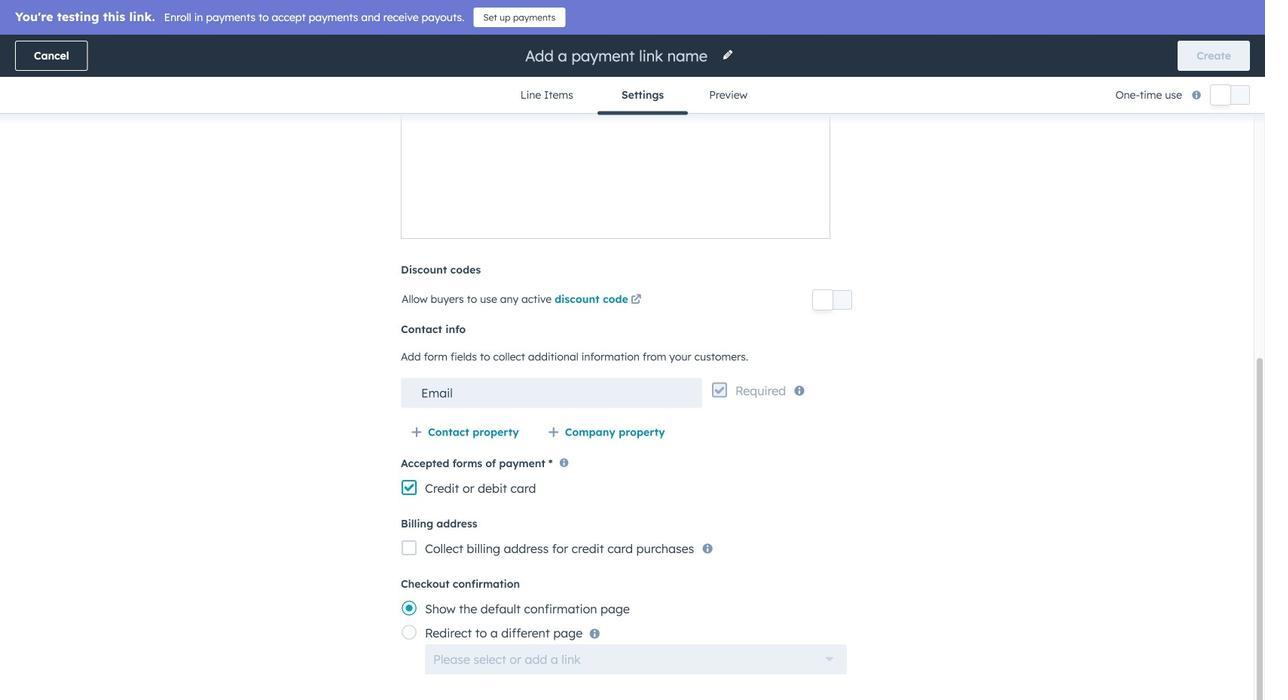 Task type: describe. For each thing, give the bounding box(es) containing it.
Search search field
[[36, 144, 338, 174]]

4 column header from the left
[[657, 190, 733, 223]]

5 column header from the left
[[846, 190, 1034, 223]]

page section element
[[0, 35, 1266, 115]]

1 column header from the left
[[37, 190, 236, 223]]

7 column header from the left
[[1110, 190, 1229, 223]]

2 column header from the left
[[236, 190, 356, 223]]

link opens in a new window image
[[631, 291, 642, 310]]

press to sort. element
[[824, 201, 829, 213]]



Task type: vqa. For each thing, say whether or not it's contained in the screenshot.
Press to sort. icon inside the Created date (EDT) BUTTON
no



Task type: locate. For each thing, give the bounding box(es) containing it.
None text field
[[401, 378, 703, 408]]

Add a payment link name field
[[524, 46, 713, 66]]

navigation inside page section element
[[497, 77, 769, 115]]

3 column header from the left
[[506, 190, 657, 223]]

dialog
[[0, 0, 1266, 700]]

press to sort. image
[[824, 201, 829, 211]]

column header
[[37, 190, 236, 223], [236, 190, 356, 223], [506, 190, 657, 223], [657, 190, 733, 223], [846, 190, 1034, 223], [1034, 190, 1110, 223], [1110, 190, 1229, 223]]

6 column header from the left
[[1034, 190, 1110, 223]]

pagination navigation
[[512, 297, 648, 317]]

link opens in a new window image
[[631, 295, 642, 306]]

navigation
[[497, 77, 769, 115]]



